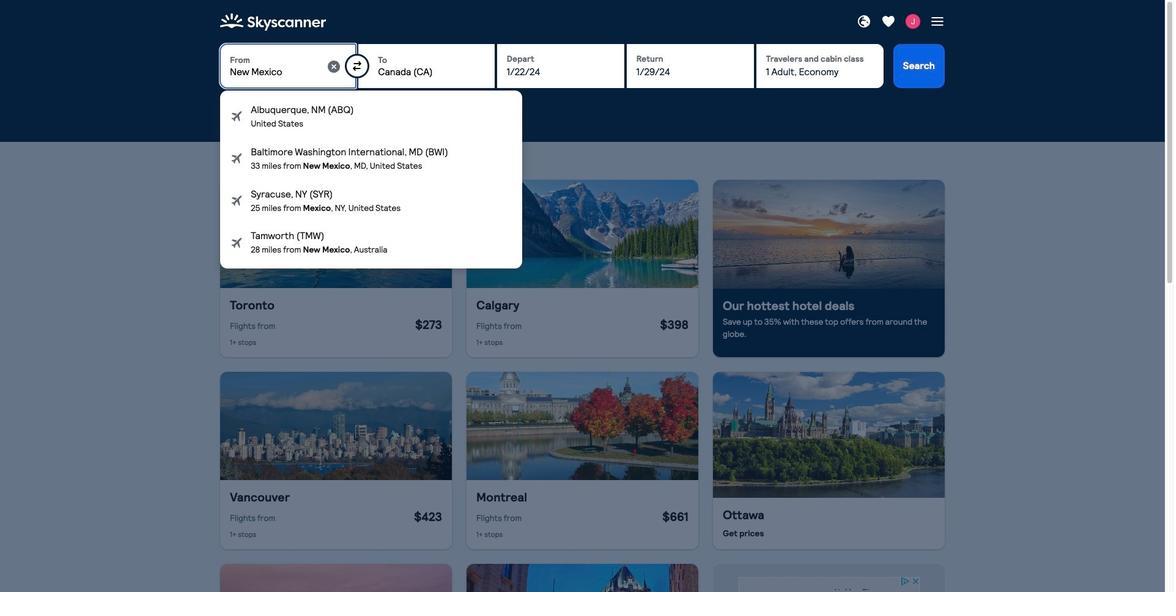 Task type: locate. For each thing, give the bounding box(es) containing it.
list box
[[220, 91, 523, 269]]

2 rtl support__ntfhm image from the top
[[230, 235, 244, 250]]

rtl support__ntfhm image inside baltimore washington international, md (bwi) 33 miles from new mexico, md, united states element
[[230, 151, 244, 166]]

Suggested for you button
[[382, 146, 472, 165]]

rtl support__ntfhm image for syracuse, ny (syr) 25 miles from mexico, ny, united states element
[[230, 193, 244, 208]]

Direct flights checkbox
[[220, 99, 233, 111]]

swap origin and destination image
[[353, 61, 362, 71]]

1 rtl support__ntfhm image from the top
[[230, 109, 244, 124]]

1 horizontal spatial country, city or airport text field
[[378, 66, 485, 79]]

1 vertical spatial rtl support__ntfhm image
[[230, 151, 244, 166]]

Country, city or airport text field
[[230, 66, 327, 79], [378, 66, 485, 79]]

1 vertical spatial rtl support__ntfhm image
[[230, 235, 244, 250]]

0 vertical spatial rtl support__ntfhm image
[[230, 109, 244, 124]]

rtl support__ntfhm image
[[230, 193, 244, 208], [230, 235, 244, 250]]

rtl support__ntfhm image down the direct flights 'option'
[[230, 151, 244, 166]]

2 rtl support__ntfhm image from the top
[[230, 151, 244, 166]]

rtl support__ntfhm image inside tamworth (tmw) 28 miles from new mexico, australia element
[[230, 235, 244, 250]]

rtl support__ntfhm image up "cheapest flights" button
[[230, 109, 244, 124]]

rtl support__ntfhm image inside albuquerque, nm (abq) united states element
[[230, 109, 244, 124]]

2 country, city or airport text field from the left
[[378, 66, 485, 79]]

0 horizontal spatial country, city or airport text field
[[230, 66, 327, 79]]

tamworth (tmw) 28 miles from new mexico, australia element
[[220, 222, 523, 264]]

regional settings image
[[857, 14, 872, 29]]

1 rtl support__ntfhm image from the top
[[230, 193, 244, 208]]

profile image
[[906, 14, 921, 29]]

open menu image
[[931, 14, 945, 29]]

rtl support__ntfhm image inside syracuse, ny (syr) 25 miles from mexico, ny, united states element
[[230, 193, 244, 208]]

1 country, city or airport text field from the left
[[230, 66, 327, 79]]

rtl support__ntfhm image
[[230, 109, 244, 124], [230, 151, 244, 166]]

country, city or airport text field inside enter the city you're flying from, or choose from the options below element
[[230, 66, 327, 79]]

0 vertical spatial rtl support__ntfhm image
[[230, 193, 244, 208]]

albuquerque, nm (abq) united states element
[[220, 95, 523, 138]]



Task type: describe. For each thing, give the bounding box(es) containing it.
rtl support__ntfhm image for baltimore washington international, md (bwi) 33 miles from new mexico, md, united states element
[[230, 151, 244, 166]]

saved flights image
[[882, 14, 896, 29]]

advertisement element
[[738, 576, 921, 592]]

skyscanner home image
[[220, 10, 326, 34]]

get prices for flights to ottawa, . element
[[713, 498, 945, 549]]

1+ stops flights to vancouver  from $423. element
[[220, 480, 452, 549]]

rtl support__ntfhm image for tamworth (tmw) 28 miles from new mexico, australia element at the top of the page
[[230, 235, 244, 250]]

enter the city you're flying from, or choose from the options below element
[[220, 44, 356, 88]]

Direct flights button
[[308, 146, 377, 165]]

1+ stops flights to montreal  from $661. element
[[467, 480, 699, 549]]

baltimore washington international, md (bwi) 33 miles from new mexico, md, united states element
[[220, 138, 523, 180]]

1+ stops flights to calgary  from $398. element
[[467, 288, 699, 357]]

rtl support__ntfhm image for albuquerque, nm (abq) united states element
[[230, 109, 244, 124]]

1+ stops flights to toronto  from $273. element
[[220, 288, 452, 357]]

syracuse, ny (syr) 25 miles from mexico, ny, united states element
[[220, 180, 523, 222]]

Cheapest flights button
[[220, 146, 303, 165]]



Task type: vqa. For each thing, say whether or not it's contained in the screenshot.
rtl support__NTFhM icon related to rome fiumicino (fco) italy "element"
no



